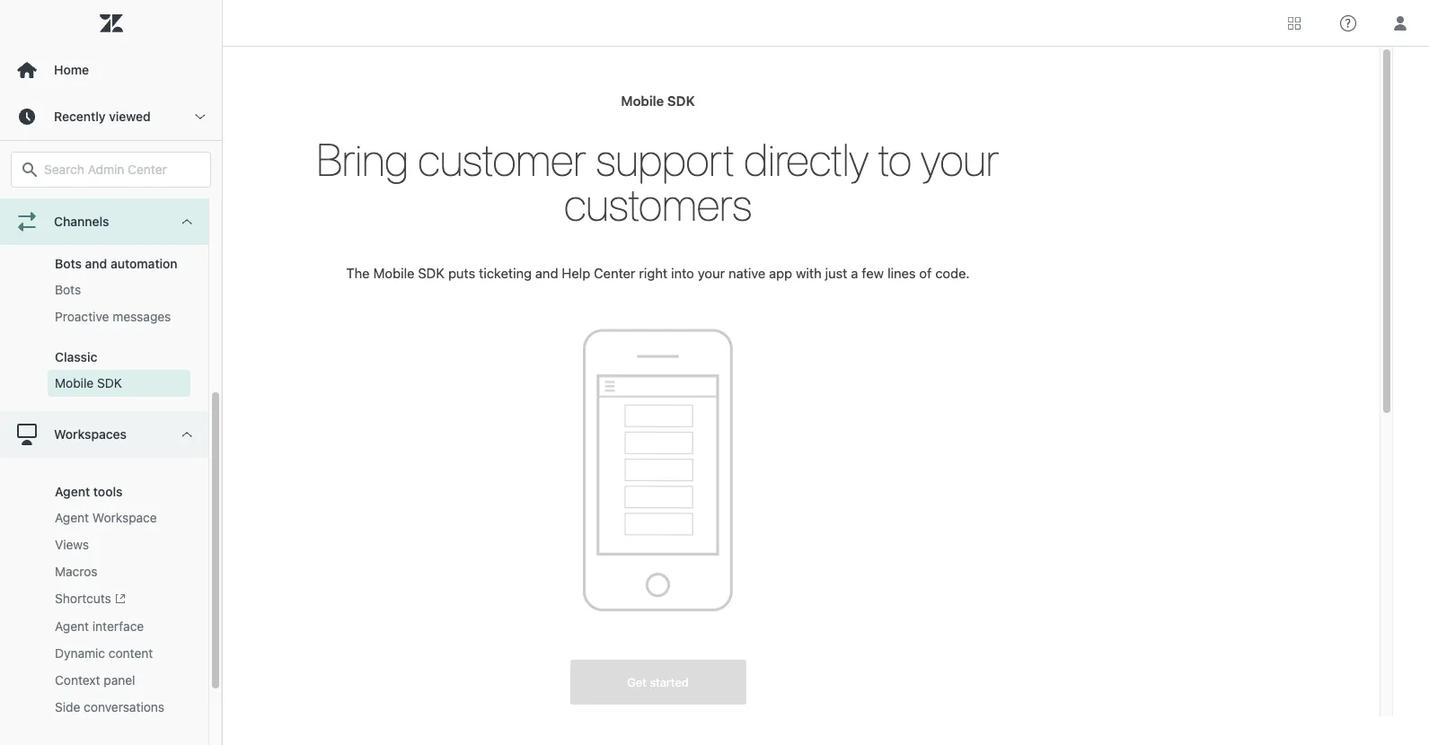 Task type: vqa. For each thing, say whether or not it's contained in the screenshot.
"Agent" within the Agent Interface element
yes



Task type: describe. For each thing, give the bounding box(es) containing it.
macros element
[[55, 563, 98, 581]]

and
[[85, 256, 107, 271]]

side
[[55, 700, 80, 716]]

bots and automation
[[55, 256, 178, 271]]

none search field inside primary 'element'
[[2, 152, 220, 188]]

mobile sdk link
[[48, 370, 190, 397]]

agent tools
[[55, 484, 123, 500]]

context panel link
[[48, 668, 190, 695]]

zendesk products image
[[1289, 17, 1301, 29]]

mobile sdk element
[[55, 375, 122, 393]]

views element
[[55, 536, 89, 554]]

side conversations link
[[48, 695, 190, 722]]

tree item containing talk
[[0, 0, 208, 412]]

recently
[[54, 109, 106, 124]]

bots and automation element
[[55, 256, 178, 271]]

workspaces group
[[0, 458, 208, 736]]

conversations
[[84, 700, 165, 716]]

context panel
[[55, 673, 135, 689]]

recently viewed
[[54, 109, 151, 124]]

agent workspace link
[[48, 505, 190, 532]]

shortcuts
[[55, 591, 111, 607]]

tree containing talk
[[0, 0, 222, 746]]

talk element
[[55, 188, 78, 206]]

workspaces
[[54, 427, 127, 442]]

shortcuts element
[[55, 590, 125, 610]]

agent for agent workspace
[[55, 510, 89, 526]]

classic
[[55, 350, 97, 365]]

home button
[[0, 47, 222, 93]]

proactive messages element
[[55, 308, 171, 326]]

workspaces button
[[0, 412, 208, 458]]

macros
[[55, 564, 98, 580]]

mobile
[[55, 376, 94, 391]]

talk
[[55, 189, 78, 204]]

bots link
[[48, 277, 190, 304]]

tree item containing workspaces
[[0, 412, 208, 736]]

viewed
[[109, 109, 151, 124]]

email link
[[48, 210, 190, 237]]

panel
[[104, 673, 135, 689]]

agent interface link
[[48, 614, 190, 641]]

agent tools element
[[55, 484, 123, 500]]

agent workspace
[[55, 510, 157, 526]]

help image
[[1341, 15, 1357, 31]]



Task type: locate. For each thing, give the bounding box(es) containing it.
agent for agent tools
[[55, 484, 90, 500]]

sdk
[[97, 376, 122, 391]]

views link
[[48, 532, 190, 559]]

bots
[[55, 256, 82, 271], [55, 282, 81, 297]]

0 vertical spatial agent
[[55, 484, 90, 500]]

tools
[[93, 484, 123, 500]]

proactive messages link
[[48, 304, 190, 331]]

0 vertical spatial bots
[[55, 256, 82, 271]]

agent left tools
[[55, 484, 90, 500]]

dynamic content
[[55, 646, 153, 662]]

classic element
[[55, 350, 97, 365]]

proactive
[[55, 309, 109, 324]]

dynamic
[[55, 646, 105, 662]]

channels
[[54, 214, 109, 229]]

agent interface element
[[55, 618, 144, 636]]

2 vertical spatial agent
[[55, 619, 89, 635]]

context
[[55, 673, 100, 689]]

primary element
[[0, 0, 223, 746]]

bots element
[[55, 281, 81, 299]]

agent inside agent interface element
[[55, 619, 89, 635]]

dynamic content link
[[48, 641, 190, 668]]

tree item
[[0, 0, 208, 412], [0, 412, 208, 736]]

content
[[109, 646, 153, 662]]

context panel element
[[55, 672, 135, 690]]

messages
[[113, 309, 171, 324]]

email
[[55, 216, 86, 231]]

email element
[[55, 215, 86, 233]]

bots for bots
[[55, 282, 81, 297]]

1 vertical spatial bots
[[55, 282, 81, 297]]

1 vertical spatial agent
[[55, 510, 89, 526]]

agent
[[55, 484, 90, 500], [55, 510, 89, 526], [55, 619, 89, 635]]

user menu image
[[1389, 11, 1413, 35]]

bots for bots and automation
[[55, 256, 82, 271]]

proactive messages
[[55, 309, 171, 324]]

agent for agent interface
[[55, 619, 89, 635]]

dynamic content element
[[55, 645, 153, 663]]

interface
[[92, 619, 144, 635]]

channels group
[[0, 0, 208, 412]]

Search Admin Center field
[[44, 162, 199, 178]]

agent workspace element
[[55, 509, 157, 527]]

home
[[54, 62, 89, 77]]

2 tree item from the top
[[0, 412, 208, 736]]

1 tree item from the top
[[0, 0, 208, 412]]

None search field
[[2, 152, 220, 188]]

agent up dynamic
[[55, 619, 89, 635]]

talk link
[[48, 183, 190, 210]]

views
[[55, 537, 89, 553]]

recently viewed button
[[0, 93, 222, 140]]

2 agent from the top
[[55, 510, 89, 526]]

automation
[[110, 256, 178, 271]]

side conversations
[[55, 700, 165, 716]]

side conversations element
[[55, 699, 165, 717]]

2 bots from the top
[[55, 282, 81, 297]]

bots up "proactive"
[[55, 282, 81, 297]]

channels button
[[0, 199, 208, 245]]

agent interface
[[55, 619, 144, 635]]

tree
[[0, 0, 222, 746]]

workspace
[[92, 510, 157, 526]]

agent inside agent workspace "element"
[[55, 510, 89, 526]]

agent up views
[[55, 510, 89, 526]]

shortcuts link
[[48, 586, 190, 614]]

bots up bots element
[[55, 256, 82, 271]]

1 bots from the top
[[55, 256, 82, 271]]

mobile sdk
[[55, 376, 122, 391]]

macros link
[[48, 559, 190, 586]]

3 agent from the top
[[55, 619, 89, 635]]

1 agent from the top
[[55, 484, 90, 500]]



